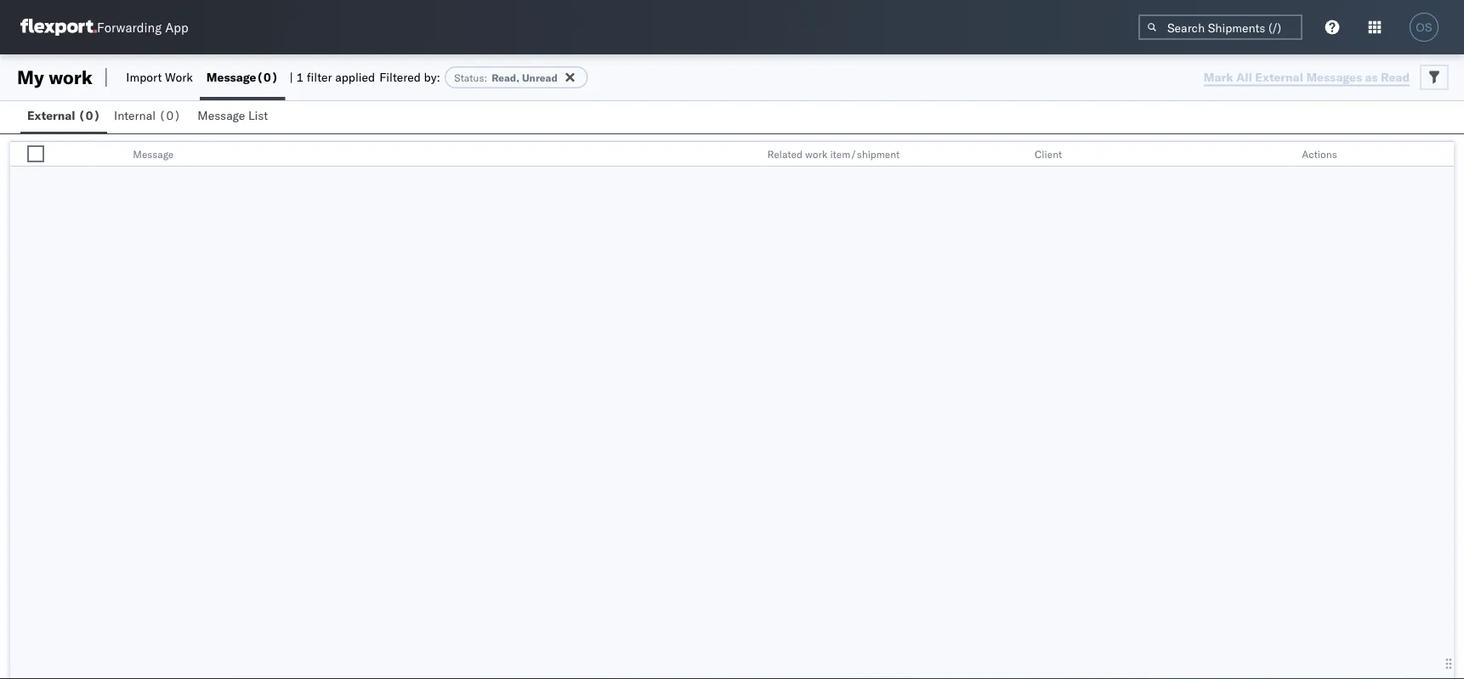 Task type: describe. For each thing, give the bounding box(es) containing it.
external (0)
[[27, 108, 100, 123]]

Search Shipments (/) text field
[[1139, 14, 1303, 40]]

forwarding app
[[97, 19, 188, 35]]

message for list
[[198, 108, 245, 123]]

internal (0)
[[114, 108, 181, 123]]

internal
[[114, 108, 156, 123]]

(0) for message (0)
[[256, 70, 278, 85]]

(0) for internal (0)
[[159, 108, 181, 123]]

internal (0) button
[[107, 100, 191, 133]]

forwarding app link
[[20, 19, 188, 36]]

actions
[[1302, 148, 1337, 160]]

client
[[1035, 148, 1062, 160]]

1 resize handle column header from the left
[[70, 142, 90, 168]]

os button
[[1405, 8, 1444, 47]]

external
[[27, 108, 75, 123]]

work for related
[[805, 148, 828, 160]]

list
[[248, 108, 268, 123]]

resize handle column header for message
[[738, 142, 759, 168]]

item/shipment
[[830, 148, 900, 160]]

message list button
[[191, 100, 278, 133]]

status : read, unread
[[454, 71, 558, 84]]

by:
[[424, 70, 440, 85]]

import work
[[126, 70, 193, 85]]

flexport. image
[[20, 19, 97, 36]]

applied
[[335, 70, 375, 85]]

import
[[126, 70, 162, 85]]

resize handle column header for related work item/shipment
[[1006, 142, 1026, 168]]



Task type: vqa. For each thing, say whether or not it's contained in the screenshot.
Please disable the "Lock Schedule" toggle to allow editing.
no



Task type: locate. For each thing, give the bounding box(es) containing it.
related work item/shipment
[[767, 148, 900, 160]]

1
[[296, 70, 304, 85]]

(0) right 'external'
[[78, 108, 100, 123]]

work up external (0)
[[49, 65, 93, 89]]

filtered
[[379, 70, 421, 85]]

message (0)
[[206, 70, 278, 85]]

0 vertical spatial work
[[49, 65, 93, 89]]

1 horizontal spatial (0)
[[159, 108, 181, 123]]

4 resize handle column header from the left
[[1273, 142, 1294, 168]]

os
[[1416, 21, 1432, 34]]

2 resize handle column header from the left
[[738, 142, 759, 168]]

:
[[484, 71, 487, 84]]

5 resize handle column header from the left
[[1434, 142, 1454, 168]]

related
[[767, 148, 803, 160]]

work for my
[[49, 65, 93, 89]]

resize handle column header
[[70, 142, 90, 168], [738, 142, 759, 168], [1006, 142, 1026, 168], [1273, 142, 1294, 168], [1434, 142, 1454, 168]]

0 horizontal spatial (0)
[[78, 108, 100, 123]]

status
[[454, 71, 484, 84]]

(0)
[[256, 70, 278, 85], [78, 108, 100, 123], [159, 108, 181, 123]]

message for (0)
[[206, 70, 256, 85]]

(0) inside internal (0) button
[[159, 108, 181, 123]]

app
[[165, 19, 188, 35]]

work
[[49, 65, 93, 89], [805, 148, 828, 160]]

read,
[[492, 71, 519, 84]]

message
[[206, 70, 256, 85], [198, 108, 245, 123], [133, 148, 174, 160]]

message list
[[198, 108, 268, 123]]

message down internal (0) button
[[133, 148, 174, 160]]

1 vertical spatial message
[[198, 108, 245, 123]]

1 horizontal spatial work
[[805, 148, 828, 160]]

my
[[17, 65, 44, 89]]

work right the related
[[805, 148, 828, 160]]

(0) left |
[[256, 70, 278, 85]]

0 horizontal spatial work
[[49, 65, 93, 89]]

import work button
[[119, 54, 200, 100]]

None checkbox
[[27, 145, 44, 162]]

external (0) button
[[20, 100, 107, 133]]

2 horizontal spatial (0)
[[256, 70, 278, 85]]

| 1 filter applied filtered by:
[[289, 70, 440, 85]]

resize handle column header for actions
[[1434, 142, 1454, 168]]

(0) inside "external (0)" button
[[78, 108, 100, 123]]

3 resize handle column header from the left
[[1006, 142, 1026, 168]]

message inside button
[[198, 108, 245, 123]]

message up message list in the top of the page
[[206, 70, 256, 85]]

my work
[[17, 65, 93, 89]]

work
[[165, 70, 193, 85]]

filter
[[307, 70, 332, 85]]

(0) right 'internal'
[[159, 108, 181, 123]]

0 vertical spatial message
[[206, 70, 256, 85]]

resize handle column header for client
[[1273, 142, 1294, 168]]

1 vertical spatial work
[[805, 148, 828, 160]]

2 vertical spatial message
[[133, 148, 174, 160]]

message left list
[[198, 108, 245, 123]]

unread
[[522, 71, 558, 84]]

forwarding
[[97, 19, 162, 35]]

|
[[289, 70, 293, 85]]

(0) for external (0)
[[78, 108, 100, 123]]



